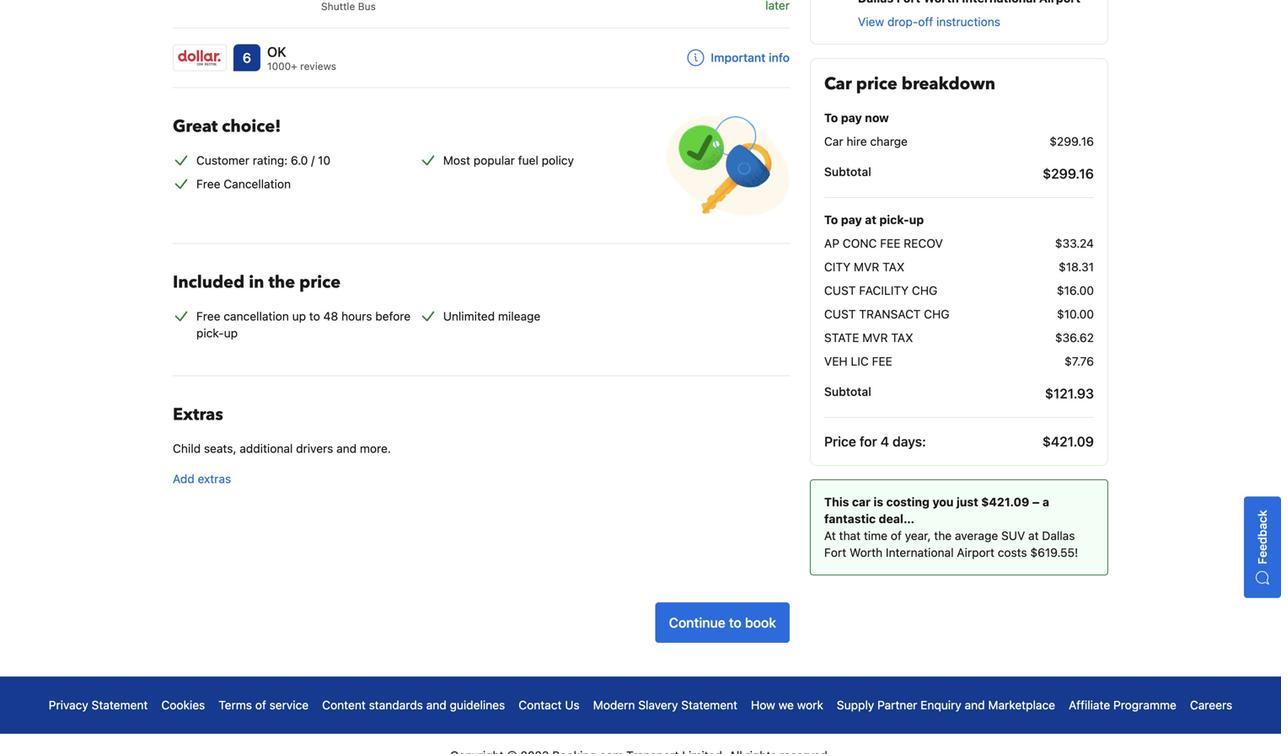 Task type: describe. For each thing, give the bounding box(es) containing it.
before
[[375, 309, 411, 323]]

to inside free cancellation up to 48 hours before pick-up
[[309, 309, 320, 323]]

customer rating 6 ok element
[[267, 42, 336, 62]]

cookies
[[161, 698, 205, 712]]

customer rating: 6.0 / 10
[[196, 153, 330, 167]]

add extras button
[[173, 471, 790, 488]]

veh
[[824, 354, 848, 368]]

most popular fuel policy
[[443, 153, 574, 167]]

additional
[[240, 442, 293, 456]]

1 vertical spatial price
[[299, 271, 341, 294]]

off
[[918, 15, 933, 29]]

ok 1000+ reviews
[[267, 44, 336, 72]]

subtotal for $121.93
[[824, 385, 871, 399]]

international
[[886, 546, 954, 560]]

at inside this car is costing you just $421.09 – a fantastic deal… at that time of year, the average suv at dallas fort worth international airport costs $619.55!
[[1028, 529, 1039, 543]]

average
[[955, 529, 998, 543]]

hours
[[341, 309, 372, 323]]

car for car price breakdown
[[824, 72, 852, 96]]

fee for conc
[[880, 236, 901, 250]]

you
[[933, 495, 954, 509]]

0 horizontal spatial the
[[268, 271, 295, 294]]

mileage
[[498, 309, 541, 323]]

continue to book link
[[655, 603, 790, 643]]

now
[[865, 111, 889, 125]]

cancellation
[[224, 309, 289, 323]]

$619.55!
[[1030, 546, 1078, 560]]

1 horizontal spatial up
[[292, 309, 306, 323]]

affiliate programme link
[[1069, 697, 1177, 714]]

contact
[[519, 698, 562, 712]]

6.0
[[291, 153, 308, 167]]

costing
[[886, 495, 930, 509]]

breakdown
[[902, 72, 995, 96]]

popular
[[474, 153, 515, 167]]

$421.09 inside this car is costing you just $421.09 – a fantastic deal… at that time of year, the average suv at dallas fort worth international airport costs $619.55!
[[981, 495, 1029, 509]]

city mvr tax
[[824, 260, 905, 274]]

ap
[[824, 236, 840, 250]]

important
[[711, 50, 766, 64]]

0 vertical spatial up
[[909, 213, 924, 227]]

10
[[318, 153, 330, 167]]

privacy statement link
[[49, 697, 148, 714]]

mvr for state
[[862, 331, 888, 345]]

terms of service link
[[219, 697, 309, 714]]

programme
[[1113, 698, 1177, 712]]

1 horizontal spatial $421.09
[[1042, 434, 1094, 450]]

ok
[[267, 44, 286, 60]]

drop-
[[887, 15, 918, 29]]

hire
[[847, 134, 867, 148]]

free cancellation
[[196, 177, 291, 191]]

dallas
[[1042, 529, 1075, 543]]

subtotal for $299.16
[[824, 165, 871, 179]]

book
[[745, 615, 776, 631]]

airport
[[957, 546, 995, 560]]

a
[[1043, 495, 1049, 509]]

privacy statement
[[49, 698, 148, 712]]

0 vertical spatial pick-
[[879, 213, 909, 227]]

year,
[[905, 529, 931, 543]]

deal…
[[879, 512, 915, 526]]

lic
[[851, 354, 869, 368]]

modern
[[593, 698, 635, 712]]

most
[[443, 153, 470, 167]]

tax for city mvr tax
[[883, 260, 905, 274]]

chg for cust facility chg
[[912, 284, 938, 298]]

rating:
[[253, 153, 288, 167]]

of inside 'link'
[[255, 698, 266, 712]]

$36.62
[[1055, 331, 1094, 345]]

suv
[[1001, 529, 1025, 543]]

in
[[249, 271, 264, 294]]

to for $121.93
[[824, 213, 838, 227]]

0 horizontal spatial and
[[336, 442, 357, 456]]

supply partner enquiry and marketplace
[[837, 698, 1055, 712]]

2 statement from the left
[[681, 698, 738, 712]]

state
[[824, 331, 859, 345]]

careers link
[[1190, 697, 1232, 714]]

contact us
[[519, 698, 580, 712]]

content standards and guidelines
[[322, 698, 505, 712]]

drivers
[[296, 442, 333, 456]]

guidelines
[[450, 698, 505, 712]]

cust for cust facility chg
[[824, 284, 856, 298]]

is
[[874, 495, 883, 509]]

the inside this car is costing you just $421.09 – a fantastic deal… at that time of year, the average suv at dallas fort worth international airport costs $619.55!
[[934, 529, 952, 543]]

48
[[323, 309, 338, 323]]

included in the price
[[173, 271, 341, 294]]

how
[[751, 698, 775, 712]]

$7.76
[[1065, 354, 1094, 368]]

unlimited mileage
[[443, 309, 541, 323]]

facility
[[859, 284, 909, 298]]

$33.24
[[1055, 236, 1094, 250]]

affiliate
[[1069, 698, 1110, 712]]

fee for lic
[[872, 354, 892, 368]]

view drop-off instructions
[[858, 15, 1000, 29]]

that
[[839, 529, 861, 543]]

1 vertical spatial to
[[729, 615, 742, 631]]

great
[[173, 115, 218, 138]]

continue to book
[[669, 615, 776, 631]]

cust facility chg
[[824, 284, 938, 298]]

continue
[[669, 615, 726, 631]]

supply
[[837, 698, 874, 712]]



Task type: locate. For each thing, give the bounding box(es) containing it.
cancellation
[[224, 177, 291, 191]]

cust for cust transact chg
[[824, 307, 856, 321]]

subtotal
[[824, 165, 871, 179], [824, 385, 871, 399]]

up down cancellation
[[224, 326, 238, 340]]

statement right slavery
[[681, 698, 738, 712]]

of right terms
[[255, 698, 266, 712]]

cust down "city"
[[824, 284, 856, 298]]

pay for $121.93
[[841, 213, 862, 227]]

fee down to pay at pick-up
[[880, 236, 901, 250]]

just
[[957, 495, 978, 509]]

footer
[[0, 677, 1281, 754]]

important info button
[[687, 49, 790, 66]]

0 horizontal spatial price
[[299, 271, 341, 294]]

car hire charge
[[824, 134, 908, 148]]

1 statement from the left
[[92, 698, 148, 712]]

fuel
[[518, 153, 538, 167]]

partner
[[877, 698, 917, 712]]

veh lic fee
[[824, 354, 892, 368]]

of down the deal… on the right bottom of page
[[891, 529, 902, 543]]

1 car from the top
[[824, 72, 852, 96]]

mvr
[[854, 260, 879, 274], [862, 331, 888, 345]]

contact us link
[[519, 697, 580, 714]]

1 vertical spatial the
[[934, 529, 952, 543]]

worth
[[850, 546, 883, 560]]

1 to from the top
[[824, 111, 838, 125]]

1 horizontal spatial at
[[1028, 529, 1039, 543]]

chg
[[912, 284, 938, 298], [924, 307, 950, 321]]

1 vertical spatial of
[[255, 698, 266, 712]]

to left book
[[729, 615, 742, 631]]

modern slavery statement link
[[593, 697, 738, 714]]

statement
[[92, 698, 148, 712], [681, 698, 738, 712]]

pay
[[841, 111, 862, 125], [841, 213, 862, 227]]

free down included
[[196, 309, 220, 323]]

–
[[1032, 495, 1040, 509]]

tax down transact
[[891, 331, 913, 345]]

child seats, additional drivers and more.
[[173, 442, 391, 456]]

supplied by dollar image
[[174, 45, 226, 70]]

of inside this car is costing you just $421.09 – a fantastic deal… at that time of year, the average suv at dallas fort worth international airport costs $619.55!
[[891, 529, 902, 543]]

great choice!
[[173, 115, 281, 138]]

1 horizontal spatial price
[[856, 72, 897, 96]]

1 vertical spatial to
[[824, 213, 838, 227]]

1 vertical spatial pay
[[841, 213, 862, 227]]

0 horizontal spatial up
[[224, 326, 238, 340]]

0 vertical spatial price
[[856, 72, 897, 96]]

product card group
[[173, 0, 810, 74]]

$421.09 left "–"
[[981, 495, 1029, 509]]

free
[[196, 177, 220, 191], [196, 309, 220, 323]]

$16.00
[[1057, 284, 1094, 298]]

shuttle
[[321, 0, 355, 12]]

0 vertical spatial subtotal
[[824, 165, 871, 179]]

this car is costing you just $421.09 – a fantastic deal… at that time of year, the average suv at dallas fort worth international airport costs $619.55!
[[824, 495, 1078, 560]]

pay for $299.16
[[841, 111, 862, 125]]

to left 48
[[309, 309, 320, 323]]

1 vertical spatial cust
[[824, 307, 856, 321]]

2 car from the top
[[824, 134, 843, 148]]

to up car hire charge
[[824, 111, 838, 125]]

0 vertical spatial chg
[[912, 284, 938, 298]]

chg for cust transact chg
[[924, 307, 950, 321]]

2 cust from the top
[[824, 307, 856, 321]]

content
[[322, 698, 366, 712]]

$299.16 for car hire charge
[[1050, 134, 1094, 148]]

fee right lic
[[872, 354, 892, 368]]

0 vertical spatial to
[[309, 309, 320, 323]]

pick- down cancellation
[[196, 326, 224, 340]]

car
[[824, 72, 852, 96], [824, 134, 843, 148]]

2 free from the top
[[196, 309, 220, 323]]

bus
[[358, 0, 376, 12]]

1 subtotal from the top
[[824, 165, 871, 179]]

1 horizontal spatial pick-
[[879, 213, 909, 227]]

this
[[824, 495, 849, 509]]

free for free cancellation up to 48 hours before pick-up
[[196, 309, 220, 323]]

us
[[565, 698, 580, 712]]

free for free cancellation
[[196, 177, 220, 191]]

fantastic
[[824, 512, 876, 526]]

extras
[[198, 472, 231, 486]]

choice!
[[222, 115, 281, 138]]

state mvr tax
[[824, 331, 913, 345]]

0 vertical spatial cust
[[824, 284, 856, 298]]

2 horizontal spatial up
[[909, 213, 924, 227]]

0 vertical spatial to
[[824, 111, 838, 125]]

1 horizontal spatial the
[[934, 529, 952, 543]]

0 horizontal spatial to
[[309, 309, 320, 323]]

the
[[268, 271, 295, 294], [934, 529, 952, 543]]

subtotal down the hire at the top right of page
[[824, 165, 871, 179]]

2 subtotal from the top
[[824, 385, 871, 399]]

affiliate programme
[[1069, 698, 1177, 712]]

at
[[824, 529, 836, 543]]

modern slavery statement
[[593, 698, 738, 712]]

2 vertical spatial up
[[224, 326, 238, 340]]

0 horizontal spatial of
[[255, 698, 266, 712]]

fee
[[880, 236, 901, 250], [872, 354, 892, 368]]

footer containing privacy statement
[[0, 677, 1281, 754]]

0 horizontal spatial $421.09
[[981, 495, 1029, 509]]

0 horizontal spatial at
[[865, 213, 877, 227]]

$121.93
[[1045, 386, 1094, 402]]

1 horizontal spatial to
[[729, 615, 742, 631]]

1 vertical spatial up
[[292, 309, 306, 323]]

terms
[[219, 698, 252, 712]]

0 vertical spatial at
[[865, 213, 877, 227]]

1 vertical spatial chg
[[924, 307, 950, 321]]

0 vertical spatial mvr
[[854, 260, 879, 274]]

work
[[797, 698, 823, 712]]

mvr for city
[[854, 260, 879, 274]]

0 vertical spatial the
[[268, 271, 295, 294]]

1 free from the top
[[196, 177, 220, 191]]

1 vertical spatial subtotal
[[824, 385, 871, 399]]

0 vertical spatial car
[[824, 72, 852, 96]]

car up to pay now
[[824, 72, 852, 96]]

terms of service
[[219, 698, 309, 712]]

transact
[[859, 307, 921, 321]]

careers
[[1190, 698, 1232, 712]]

info
[[769, 50, 790, 64]]

ap conc fee recov
[[824, 236, 943, 250]]

pay up conc
[[841, 213, 862, 227]]

0 vertical spatial tax
[[883, 260, 905, 274]]

1 vertical spatial car
[[824, 134, 843, 148]]

price
[[824, 434, 856, 450]]

and right enquiry
[[965, 698, 985, 712]]

1 horizontal spatial of
[[891, 529, 902, 543]]

1 vertical spatial $421.09
[[981, 495, 1029, 509]]

reviews
[[300, 60, 336, 72]]

/
[[311, 153, 315, 167]]

1 vertical spatial free
[[196, 309, 220, 323]]

slavery
[[638, 698, 678, 712]]

content standards and guidelines link
[[322, 697, 505, 714]]

pay up the hire at the top right of page
[[841, 111, 862, 125]]

$299.16 for subtotal
[[1043, 166, 1094, 182]]

up up recov
[[909, 213, 924, 227]]

subtotal down 'veh lic fee'
[[824, 385, 871, 399]]

chg right facility
[[912, 284, 938, 298]]

up left 48
[[292, 309, 306, 323]]

how we work
[[751, 698, 823, 712]]

to pay now
[[824, 111, 889, 125]]

2 to from the top
[[824, 213, 838, 227]]

mvr down cust transact chg
[[862, 331, 888, 345]]

view drop-off instructions button
[[858, 13, 1000, 30]]

1 vertical spatial pick-
[[196, 326, 224, 340]]

and left more.
[[336, 442, 357, 456]]

1 cust from the top
[[824, 284, 856, 298]]

1 vertical spatial at
[[1028, 529, 1039, 543]]

privacy
[[49, 698, 88, 712]]

to
[[824, 111, 838, 125], [824, 213, 838, 227]]

more.
[[360, 442, 391, 456]]

cust up state
[[824, 307, 856, 321]]

1 vertical spatial tax
[[891, 331, 913, 345]]

statement right the privacy
[[92, 698, 148, 712]]

free cancellation up to 48 hours before pick-up
[[196, 309, 411, 340]]

how we work link
[[751, 697, 823, 714]]

extras
[[173, 403, 223, 426]]

tax up facility
[[883, 260, 905, 274]]

0 vertical spatial free
[[196, 177, 220, 191]]

recov
[[904, 236, 943, 250]]

0 vertical spatial $299.16
[[1050, 134, 1094, 148]]

1 vertical spatial fee
[[872, 354, 892, 368]]

and
[[336, 442, 357, 456], [426, 698, 446, 712], [965, 698, 985, 712]]

price up 48
[[299, 271, 341, 294]]

the right in
[[268, 271, 295, 294]]

car left the hire at the top right of page
[[824, 134, 843, 148]]

0 vertical spatial $421.09
[[1042, 434, 1094, 450]]

fort
[[824, 546, 846, 560]]

0 horizontal spatial statement
[[92, 698, 148, 712]]

car
[[852, 495, 871, 509]]

child
[[173, 442, 201, 456]]

1 vertical spatial $299.16
[[1043, 166, 1094, 182]]

marketplace
[[988, 698, 1055, 712]]

2 pay from the top
[[841, 213, 862, 227]]

0 vertical spatial fee
[[880, 236, 901, 250]]

at right suv
[[1028, 529, 1039, 543]]

pick- up ap conc fee recov
[[879, 213, 909, 227]]

price up now
[[856, 72, 897, 96]]

2 horizontal spatial and
[[965, 698, 985, 712]]

$10.00
[[1057, 307, 1094, 321]]

we
[[778, 698, 794, 712]]

tax for state mvr tax
[[891, 331, 913, 345]]

1 pay from the top
[[841, 111, 862, 125]]

feedback button
[[1244, 496, 1281, 598]]

customer
[[196, 153, 249, 167]]

included
[[173, 271, 245, 294]]

0 horizontal spatial pick-
[[196, 326, 224, 340]]

to for $299.16
[[824, 111, 838, 125]]

chg right transact
[[924, 307, 950, 321]]

1 horizontal spatial and
[[426, 698, 446, 712]]

free down customer
[[196, 177, 220, 191]]

at up conc
[[865, 213, 877, 227]]

$299.16
[[1050, 134, 1094, 148], [1043, 166, 1094, 182]]

0 vertical spatial of
[[891, 529, 902, 543]]

at
[[865, 213, 877, 227], [1028, 529, 1039, 543]]

the right year,
[[934, 529, 952, 543]]

0 vertical spatial pay
[[841, 111, 862, 125]]

pick- inside free cancellation up to 48 hours before pick-up
[[196, 326, 224, 340]]

1 horizontal spatial statement
[[681, 698, 738, 712]]

car for car hire charge
[[824, 134, 843, 148]]

standards
[[369, 698, 423, 712]]

mvr down conc
[[854, 260, 879, 274]]

and right standards
[[426, 698, 446, 712]]

1 vertical spatial mvr
[[862, 331, 888, 345]]

$421.09 down $121.93 at the right bottom
[[1042, 434, 1094, 450]]

free inside free cancellation up to 48 hours before pick-up
[[196, 309, 220, 323]]

seats,
[[204, 442, 236, 456]]

to up 'ap'
[[824, 213, 838, 227]]



Task type: vqa. For each thing, say whether or not it's contained in the screenshot.
Email to the bottom
no



